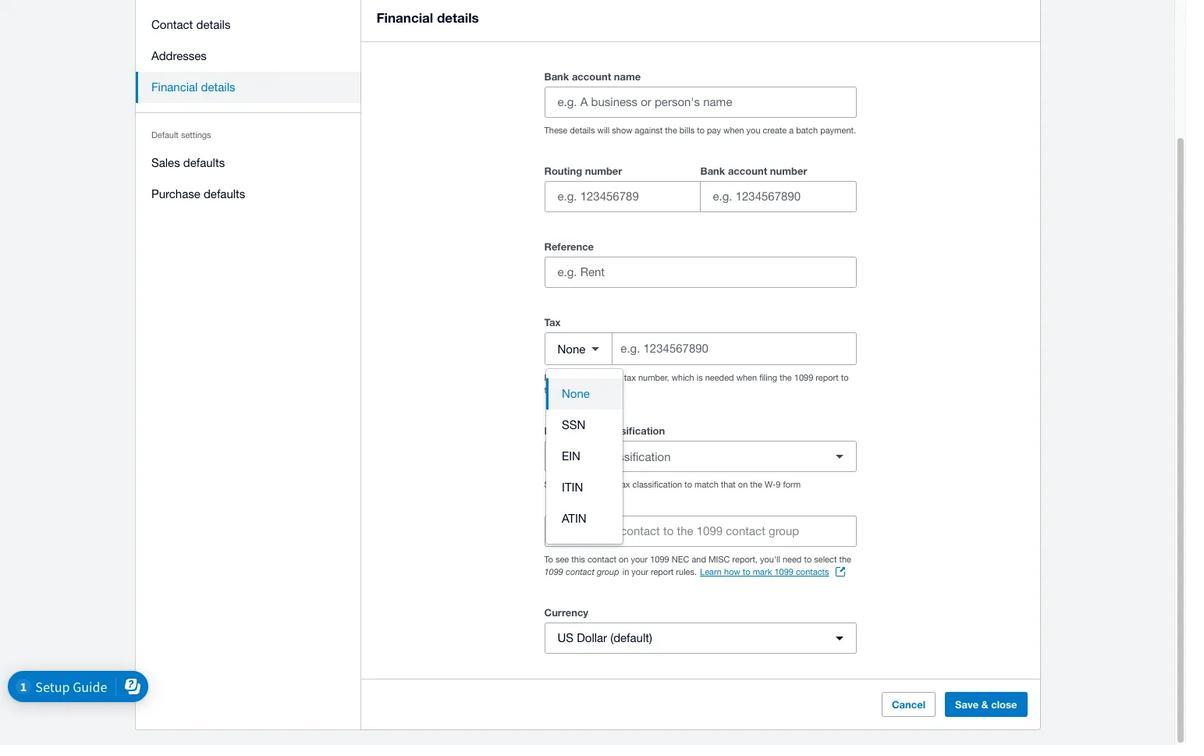 Task type: vqa. For each thing, say whether or not it's contained in the screenshot.
Choose a plan to buy
no



Task type: locate. For each thing, give the bounding box(es) containing it.
0 vertical spatial account
[[572, 70, 612, 83]]

to
[[697, 126, 705, 135], [841, 373, 849, 383], [685, 480, 693, 490], [664, 525, 674, 538], [805, 555, 812, 565], [743, 568, 751, 577]]

report,
[[733, 555, 758, 565]]

0 horizontal spatial group
[[597, 567, 620, 577]]

list box
[[547, 369, 623, 544]]

the left the bills
[[665, 126, 678, 135]]

federal
[[545, 425, 581, 437]]

a left batch
[[790, 126, 794, 135]]

none
[[558, 342, 586, 356], [562, 387, 590, 401]]

defaults inside button
[[183, 156, 225, 169]]

sales
[[151, 156, 180, 169]]

0 vertical spatial group
[[769, 525, 800, 538]]

0 vertical spatial your
[[567, 373, 584, 383]]

specify the federal tax classification to match that on the w-9 form
[[545, 480, 801, 490]]

1 vertical spatial report
[[651, 568, 674, 577]]

bank down pay
[[701, 165, 726, 177]]

0 horizontal spatial account
[[572, 70, 612, 83]]

purchase defaults
[[151, 187, 245, 201]]

your inside the enter your contact's tax number, which is needed when filing the 1099 report to the irs.
[[567, 373, 584, 383]]

financial inside button
[[151, 80, 198, 94]]

0 vertical spatial on
[[738, 480, 748, 490]]

bank account name
[[545, 70, 641, 83]]

classification for select a classification
[[603, 450, 671, 463]]

contact up in
[[621, 525, 660, 538]]

Routing number field
[[545, 182, 700, 212]]

classification down federal tax classification
[[603, 450, 671, 463]]

0 vertical spatial group
[[545, 162, 857, 212]]

0 vertical spatial defaults
[[183, 156, 225, 169]]

0 vertical spatial none
[[558, 342, 586, 356]]

1 horizontal spatial report
[[816, 373, 839, 383]]

contacts
[[796, 568, 830, 577]]

the right filing
[[780, 373, 792, 383]]

a
[[790, 126, 794, 135], [594, 450, 600, 463]]

this inside to see this contact on your 1099 nec and misc report, you'll need to select the 1099 contact group in your report rules. learn how to mark 1099 contacts
[[572, 555, 585, 565]]

to up nec
[[664, 525, 674, 538]]

this
[[599, 525, 618, 538], [572, 555, 585, 565]]

tax right federal
[[619, 480, 630, 490]]

group containing routing number
[[545, 162, 857, 212]]

1 vertical spatial defaults
[[203, 187, 245, 201]]

report right filing
[[816, 373, 839, 383]]

group
[[769, 525, 800, 538], [597, 567, 620, 577]]

0 vertical spatial bank
[[545, 70, 569, 83]]

Reference field
[[545, 258, 856, 287]]

Bank account number field
[[701, 182, 856, 212]]

account inside group
[[728, 165, 768, 177]]

bank
[[545, 70, 569, 83], [701, 165, 726, 177]]

tax left number,
[[624, 373, 636, 383]]

your
[[567, 373, 584, 383], [631, 555, 648, 565], [632, 568, 649, 577]]

pay
[[707, 126, 721, 135]]

addresses
[[151, 49, 206, 62]]

rules.
[[676, 568, 697, 577]]

learn
[[700, 568, 722, 577]]

defaults for purchase defaults
[[203, 187, 245, 201]]

bank inside group
[[701, 165, 726, 177]]

account for number
[[728, 165, 768, 177]]

group left in
[[597, 567, 620, 577]]

1 horizontal spatial this
[[599, 525, 618, 538]]

a right select
[[594, 450, 600, 463]]

dollar
[[577, 632, 608, 645]]

0 horizontal spatial a
[[594, 450, 600, 463]]

1 vertical spatial bank
[[701, 165, 726, 177]]

tax up 'ein' button
[[584, 425, 599, 437]]

0 vertical spatial tax
[[624, 373, 636, 383]]

none down tax
[[558, 342, 586, 356]]

cancel
[[892, 699, 926, 711]]

you
[[747, 126, 761, 135]]

1 horizontal spatial on
[[738, 480, 748, 490]]

tax
[[624, 373, 636, 383], [584, 425, 599, 437], [619, 480, 630, 490]]

select a classification button
[[545, 441, 857, 472]]

your left nec
[[631, 555, 648, 565]]

the right select
[[840, 555, 852, 565]]

create
[[763, 126, 787, 135]]

bank for bank account name
[[545, 70, 569, 83]]

save & close
[[956, 699, 1018, 711]]

a inside popup button
[[594, 450, 600, 463]]

none inside none button
[[562, 387, 590, 401]]

when left filing
[[737, 373, 757, 383]]

sales defaults
[[151, 156, 225, 169]]

contact
[[621, 525, 660, 538], [726, 525, 766, 538], [588, 555, 617, 565], [566, 567, 595, 577]]

defaults down settings
[[183, 156, 225, 169]]

1 horizontal spatial financial
[[377, 9, 433, 26]]

1 horizontal spatial group
[[769, 525, 800, 538]]

on right that
[[738, 480, 748, 490]]

(default)
[[611, 632, 653, 645]]

1 vertical spatial financial details
[[151, 80, 235, 94]]

purchase
[[151, 187, 200, 201]]

none for none popup button
[[558, 342, 586, 356]]

group inside to see this contact on your 1099 nec and misc report, you'll need to select the 1099 contact group in your report rules. learn how to mark 1099 contacts
[[597, 567, 620, 577]]

learn how to mark 1099 contacts link
[[700, 566, 845, 579]]

1 horizontal spatial financial details
[[377, 9, 479, 26]]

contact down see at the bottom left of page
[[566, 567, 595, 577]]

none down enter
[[562, 387, 590, 401]]

1 vertical spatial group
[[547, 369, 623, 544]]

contact down add
[[588, 555, 617, 565]]

cancel button
[[882, 693, 936, 718]]

classification left match
[[633, 480, 682, 490]]

1 horizontal spatial a
[[790, 126, 794, 135]]

1 vertical spatial group
[[597, 567, 620, 577]]

none inside none popup button
[[558, 342, 586, 356]]

0 horizontal spatial financial
[[151, 80, 198, 94]]

see
[[556, 555, 569, 565]]

0 horizontal spatial report
[[651, 568, 674, 577]]

form
[[784, 480, 801, 490]]

account
[[572, 70, 612, 83], [728, 165, 768, 177]]

your right in
[[632, 568, 649, 577]]

payment.
[[821, 126, 857, 135]]

tax inside the enter your contact's tax number, which is needed when filing the 1099 report to the irs.
[[624, 373, 636, 383]]

reference group
[[545, 237, 857, 288]]

account up the bank account number field
[[728, 165, 768, 177]]

1 vertical spatial a
[[594, 450, 600, 463]]

when left you
[[724, 126, 745, 135]]

0 vertical spatial this
[[599, 525, 618, 538]]

atin button
[[547, 504, 623, 535]]

0 horizontal spatial on
[[619, 555, 629, 565]]

2 vertical spatial tax
[[619, 480, 630, 490]]

group up need
[[769, 525, 800, 538]]

1099 down need
[[775, 568, 794, 577]]

defaults down sales defaults button
[[203, 187, 245, 201]]

number up routing number "field"
[[585, 165, 623, 177]]

financial
[[377, 9, 433, 26], [151, 80, 198, 94]]

report inside to see this contact on your 1099 nec and misc report, you'll need to select the 1099 contact group in your report rules. learn how to mark 1099 contacts
[[651, 568, 674, 577]]

0 vertical spatial financial details
[[377, 9, 479, 26]]

0 vertical spatial classification
[[601, 425, 665, 437]]

on
[[738, 480, 748, 490], [619, 555, 629, 565]]

1 vertical spatial account
[[728, 165, 768, 177]]

reference
[[545, 240, 594, 253]]

tax for tax
[[624, 373, 636, 383]]

menu
[[135, 0, 361, 219]]

defaults
[[183, 156, 225, 169], [203, 187, 245, 201]]

filing
[[760, 373, 778, 383]]

1 vertical spatial on
[[619, 555, 629, 565]]

to down report,
[[743, 568, 751, 577]]

bank up these on the top left
[[545, 70, 569, 83]]

nec
[[672, 555, 690, 565]]

1 vertical spatial when
[[737, 373, 757, 383]]

0 horizontal spatial this
[[572, 555, 585, 565]]

currency
[[545, 607, 589, 619]]

0 vertical spatial report
[[816, 373, 839, 383]]

your up irs.
[[567, 373, 584, 383]]

the inside to see this contact on your 1099 nec and misc report, you'll need to select the 1099 contact group in your report rules. learn how to mark 1099 contacts
[[840, 555, 852, 565]]

this right see at the bottom left of page
[[572, 555, 585, 565]]

financial details
[[377, 9, 479, 26], [151, 80, 235, 94]]

classification inside popup button
[[603, 450, 671, 463]]

1 vertical spatial none
[[562, 387, 590, 401]]

you'll
[[760, 555, 781, 565]]

menu containing contact details
[[135, 0, 361, 219]]

contact details button
[[135, 9, 361, 41]]

needed
[[706, 373, 734, 383]]

classification for federal tax classification
[[601, 425, 665, 437]]

against
[[635, 126, 663, 135]]

1099
[[795, 373, 814, 383], [697, 525, 723, 538], [651, 555, 670, 565], [545, 567, 564, 577], [775, 568, 794, 577]]

report down nec
[[651, 568, 674, 577]]

1 horizontal spatial bank
[[701, 165, 726, 177]]

defaults for sales defaults
[[183, 156, 225, 169]]

1 vertical spatial classification
[[603, 450, 671, 463]]

default settings
[[151, 130, 211, 140]]

1 horizontal spatial account
[[728, 165, 768, 177]]

add this contact to the 1099 contact group
[[574, 525, 800, 538]]

2 number from the left
[[770, 165, 808, 177]]

the up nec
[[677, 525, 694, 538]]

tax for federal tax classification
[[619, 480, 630, 490]]

account left name
[[572, 70, 612, 83]]

bank for bank account number
[[701, 165, 726, 177]]

select a classification
[[558, 450, 671, 463]]

0 horizontal spatial number
[[585, 165, 623, 177]]

itin button
[[547, 472, 623, 504]]

1099 right filing
[[795, 373, 814, 383]]

0 horizontal spatial bank
[[545, 70, 569, 83]]

1 vertical spatial this
[[572, 555, 585, 565]]

number up the bank account number field
[[770, 165, 808, 177]]

defaults inside button
[[203, 187, 245, 201]]

classification up select a classification
[[601, 425, 665, 437]]

show
[[612, 126, 633, 135]]

routing
[[545, 165, 583, 177]]

1 vertical spatial financial
[[151, 80, 198, 94]]

1 number from the left
[[585, 165, 623, 177]]

details
[[437, 9, 479, 26], [196, 18, 230, 31], [201, 80, 235, 94], [570, 126, 595, 135]]

number,
[[639, 373, 670, 383]]

group
[[545, 162, 857, 212], [547, 369, 623, 544]]

will
[[598, 126, 610, 135]]

when
[[724, 126, 745, 135], [737, 373, 757, 383]]

to right filing
[[841, 373, 849, 383]]

0 horizontal spatial financial details
[[151, 80, 235, 94]]

enter
[[545, 373, 565, 383]]

how
[[725, 568, 741, 577]]

1 horizontal spatial number
[[770, 165, 808, 177]]

on up in
[[619, 555, 629, 565]]

0 vertical spatial financial
[[377, 9, 433, 26]]

bank account number
[[701, 165, 808, 177]]

add
[[574, 525, 596, 538]]

classification
[[601, 425, 665, 437], [603, 450, 671, 463], [633, 480, 682, 490]]

this right add
[[599, 525, 618, 538]]

Bank account name field
[[545, 87, 856, 117]]



Task type: describe. For each thing, give the bounding box(es) containing it.
financial details inside button
[[151, 80, 235, 94]]

batch
[[797, 126, 818, 135]]

enter your contact's tax number, which is needed when filing the 1099 report to the irs.
[[545, 373, 849, 395]]

that
[[721, 480, 736, 490]]

match
[[695, 480, 719, 490]]

to left pay
[[697, 126, 705, 135]]

report inside the enter your contact's tax number, which is needed when filing the 1099 report to the irs.
[[816, 373, 839, 383]]

these details will show against the bills to pay when you create a batch payment.
[[545, 126, 857, 135]]

which
[[672, 373, 695, 383]]

ssn
[[562, 418, 586, 432]]

list box containing none
[[547, 369, 623, 544]]

1099 up misc
[[697, 525, 723, 538]]

name
[[614, 70, 641, 83]]

to
[[545, 555, 554, 565]]

contact's
[[586, 373, 622, 383]]

ssn button
[[547, 410, 623, 441]]

ein button
[[547, 441, 623, 472]]

tax
[[545, 316, 561, 329]]

is
[[697, 373, 703, 383]]

contact up report,
[[726, 525, 766, 538]]

bills
[[680, 126, 695, 135]]

ein
[[562, 450, 581, 463]]

to see this contact on your 1099 nec and misc report, you'll need to select the 1099 contact group in your report rules. learn how to mark 1099 contacts
[[545, 555, 852, 577]]

save
[[956, 699, 979, 711]]

1 vertical spatial tax
[[584, 425, 599, 437]]

purchase defaults button
[[135, 179, 361, 210]]

irs.
[[559, 386, 575, 395]]

us
[[558, 632, 574, 645]]

settings
[[181, 130, 211, 140]]

when inside the enter your contact's tax number, which is needed when filing the 1099 report to the irs.
[[737, 373, 757, 383]]

and
[[692, 555, 707, 565]]

atin
[[562, 512, 587, 525]]

contact details
[[151, 18, 230, 31]]

us dollar (default)
[[558, 632, 653, 645]]

none button
[[545, 333, 613, 365]]

save & close button
[[946, 693, 1028, 718]]

none button
[[547, 379, 623, 410]]

1 vertical spatial your
[[631, 555, 648, 565]]

none for none button
[[562, 387, 590, 401]]

0 vertical spatial when
[[724, 126, 745, 135]]

2 vertical spatial classification
[[633, 480, 682, 490]]

federal tax classification
[[545, 425, 665, 437]]

need
[[783, 555, 802, 565]]

9
[[776, 480, 781, 490]]

0 vertical spatial a
[[790, 126, 794, 135]]

on inside to see this contact on your 1099 nec and misc report, you'll need to select the 1099 contact group in your report rules. learn how to mark 1099 contacts
[[619, 555, 629, 565]]

to inside the enter your contact's tax number, which is needed when filing the 1099 report to the irs.
[[841, 373, 849, 383]]

mark
[[753, 568, 772, 577]]

1099 left nec
[[651, 555, 670, 565]]

in
[[623, 568, 630, 577]]

misc
[[709, 555, 730, 565]]

&
[[982, 699, 989, 711]]

w-
[[765, 480, 776, 490]]

Tax text field
[[619, 334, 856, 364]]

select
[[558, 450, 591, 463]]

these
[[545, 126, 568, 135]]

to left match
[[685, 480, 693, 490]]

the left w-
[[751, 480, 763, 490]]

account for name
[[572, 70, 612, 83]]

itin
[[562, 481, 583, 494]]

group containing none
[[547, 369, 623, 544]]

1099 down 'to'
[[545, 567, 564, 577]]

the left federal
[[576, 480, 588, 490]]

sales defaults button
[[135, 148, 361, 179]]

routing number
[[545, 165, 623, 177]]

specify
[[545, 480, 573, 490]]

close
[[992, 699, 1018, 711]]

federal
[[590, 480, 616, 490]]

to up contacts
[[805, 555, 812, 565]]

2 vertical spatial your
[[632, 568, 649, 577]]

addresses button
[[135, 41, 361, 72]]

select
[[815, 555, 837, 565]]

default
[[151, 130, 178, 140]]

contact
[[151, 18, 193, 31]]

1099 inside the enter your contact's tax number, which is needed when filing the 1099 report to the irs.
[[795, 373, 814, 383]]

financial details button
[[135, 72, 361, 103]]

the down enter
[[545, 386, 557, 395]]



